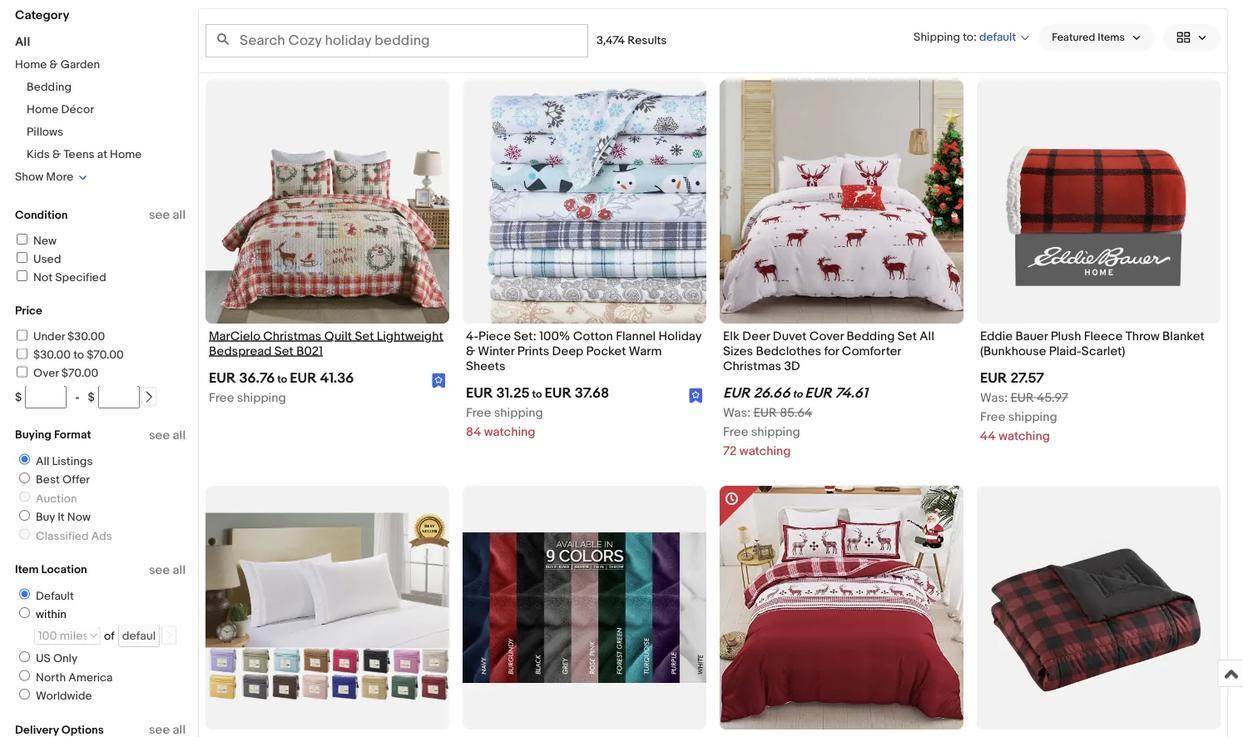 Task type: vqa. For each thing, say whether or not it's contained in the screenshot.
the middle the Automotive
no



Task type: locate. For each thing, give the bounding box(es) containing it.
(bunkhouse
[[980, 344, 1046, 359]]

2 all from the top
[[173, 428, 186, 443]]

1 horizontal spatial christmas
[[723, 359, 781, 374]]

submit price range image
[[143, 391, 155, 403]]

$ for "maximum value" text box
[[88, 390, 95, 404]]

2 vertical spatial &
[[466, 344, 475, 359]]

to inside eur 26.66 to eur 74.61 was: eur 85.64 free shipping 72 watching
[[793, 388, 803, 401]]

bedding down home & garden link
[[27, 80, 72, 94]]

set left 'b021'
[[274, 344, 294, 359]]

shipping to : default
[[914, 30, 1016, 45]]

us only link
[[12, 652, 81, 666]]

to inside eur 31.25 to eur 37.68
[[532, 388, 542, 401]]

pillows
[[27, 125, 63, 139]]

all inside "elk deer duvet cover bedding set all sizes bedclothes for comforter christmas 3d"
[[920, 329, 935, 344]]

used
[[33, 252, 61, 266]]

85.64
[[780, 405, 813, 420]]

set
[[355, 329, 374, 344], [898, 329, 917, 344], [274, 344, 294, 359]]

$70.00 down under $30.00
[[87, 348, 124, 362]]

only
[[53, 652, 78, 666]]

0 vertical spatial &
[[49, 58, 58, 72]]

cover
[[810, 329, 844, 344]]

0 vertical spatial $30.00
[[68, 330, 105, 344]]

for
[[824, 344, 839, 359]]

& inside the 4-piece set: 100% cotton flannel holiday & winter prints deep pocket warm sheets
[[466, 344, 475, 359]]

1 vertical spatial all
[[173, 428, 186, 443]]

3 all from the top
[[173, 563, 186, 578]]

set inside "elk deer duvet cover bedding set all sizes bedclothes for comforter christmas 3d"
[[898, 329, 917, 344]]

0 horizontal spatial [object undefined] image
[[432, 373, 446, 388]]

[object undefined] image
[[432, 373, 446, 388], [689, 388, 703, 404]]

1 horizontal spatial watching
[[740, 444, 791, 459]]

1 see all from the top
[[149, 208, 186, 223]]

1 horizontal spatial [object undefined] image
[[689, 388, 703, 404]]

0 vertical spatial see
[[149, 208, 170, 223]]

All Listings radio
[[19, 454, 30, 465]]

1 see all button from the top
[[149, 208, 186, 223]]

1 vertical spatial $30.00
[[33, 348, 71, 362]]

1 horizontal spatial bedding
[[847, 329, 895, 344]]

us only
[[36, 652, 78, 666]]

1 horizontal spatial $
[[88, 390, 95, 404]]

1 vertical spatial see all button
[[149, 428, 186, 443]]

1 vertical spatial &
[[52, 148, 61, 162]]

shipping down 45.97
[[1008, 409, 1057, 424]]

1 horizontal spatial was:
[[980, 390, 1008, 405]]

41.36
[[320, 369, 354, 387]]

home up pillows
[[27, 103, 58, 117]]

shipping down 85.64
[[751, 425, 800, 439]]

2 see all from the top
[[149, 428, 186, 443]]

2 $ from the left
[[88, 390, 95, 404]]

home right the at
[[110, 148, 142, 162]]

shipping inside eur 27.57 was: eur 45.97 free shipping 44 watching
[[1008, 409, 1057, 424]]

under
[[33, 330, 65, 344]]

Best Offer radio
[[19, 473, 30, 484]]

free
[[209, 390, 234, 405], [466, 405, 491, 420], [980, 409, 1006, 424], [723, 425, 749, 439]]

to inside "eur 36.76 to eur 41.36"
[[277, 373, 287, 386]]

see all for used
[[149, 208, 186, 223]]

free up 72
[[723, 425, 749, 439]]

deep
[[552, 344, 584, 359]]

2 see all button from the top
[[149, 428, 186, 443]]

best
[[36, 473, 60, 487]]

all for best offer
[[173, 428, 186, 443]]

Auction radio
[[19, 491, 30, 502]]

0 horizontal spatial watching
[[484, 425, 536, 439]]

sizes
[[723, 344, 753, 359]]

home
[[15, 58, 47, 72], [27, 103, 58, 117], [110, 148, 142, 162]]

classified
[[36, 529, 89, 543]]

christmas inside marcielo christmas quilt set lightweight bedspread set b021
[[263, 329, 322, 344]]

0 horizontal spatial set
[[274, 344, 294, 359]]

default
[[36, 589, 74, 603]]

marcielo christmas quilt set lightweight bedspread set b021 link
[[209, 329, 446, 363]]

$
[[15, 390, 22, 404], [88, 390, 95, 404]]

warm
[[629, 344, 662, 359]]

2 horizontal spatial watching
[[999, 429, 1050, 443]]

show more
[[15, 170, 73, 184]]

free up the "44"
[[980, 409, 1006, 424]]

Enter your search keyword text field
[[206, 24, 588, 57]]

bedding
[[27, 80, 72, 94], [847, 329, 895, 344]]

1 horizontal spatial set
[[355, 329, 374, 344]]

1 vertical spatial bedding
[[847, 329, 895, 344]]

cotton
[[573, 329, 613, 344]]

& down the 4-
[[466, 344, 475, 359]]

now
[[67, 511, 91, 525]]

flannel
[[616, 329, 656, 344]]

classified ads link
[[12, 529, 116, 543]]

0 vertical spatial see all button
[[149, 208, 186, 223]]

price
[[15, 304, 42, 318]]

under $30.00
[[33, 330, 105, 344]]

see all button
[[149, 208, 186, 223], [149, 428, 186, 443], [149, 563, 186, 578]]

2 vertical spatial see all button
[[149, 563, 186, 578]]

watching right 72
[[740, 444, 791, 459]]

all left eddie
[[920, 329, 935, 344]]

duvet
[[773, 329, 807, 344]]

see all
[[149, 208, 186, 223], [149, 428, 186, 443], [149, 563, 186, 578]]

all right all listings option
[[36, 454, 49, 469]]

2 vertical spatial see all
[[149, 563, 186, 578]]

kids
[[27, 148, 50, 162]]

eddie
[[980, 329, 1013, 344]]

christmas down sizes
[[723, 359, 781, 374]]

pillows link
[[27, 125, 63, 139]]

free shipping 84 watching
[[466, 405, 543, 439]]

watching right the "44"
[[999, 429, 1050, 443]]

0 horizontal spatial was:
[[723, 405, 751, 420]]

0 vertical spatial was:
[[980, 390, 1008, 405]]

$30.00 up $30.00 to $70.00
[[68, 330, 105, 344]]

0 vertical spatial bedding
[[27, 80, 72, 94]]

[object undefined] image down holiday
[[689, 388, 703, 404]]

christmas up 'b021'
[[263, 329, 322, 344]]

free inside eur 26.66 to eur 74.61 was: eur 85.64 free shipping 72 watching
[[723, 425, 749, 439]]

72
[[723, 444, 737, 459]]

1 all from the top
[[173, 208, 186, 223]]

watching inside free shipping 84 watching
[[484, 425, 536, 439]]

45.97
[[1037, 390, 1069, 405]]

over $70.00 link
[[14, 367, 98, 381]]

2 horizontal spatial all
[[920, 329, 935, 344]]

see for used
[[149, 208, 170, 223]]

all for used
[[173, 208, 186, 223]]

1 horizontal spatial [object undefined] image
[[689, 388, 703, 404]]

to right 36.76 on the bottom of the page
[[277, 373, 287, 386]]

prints
[[517, 344, 549, 359]]

eur 31.25 to eur 37.68
[[466, 385, 609, 402]]

was:
[[980, 390, 1008, 405], [723, 405, 751, 420]]

0 horizontal spatial [object undefined] image
[[432, 373, 446, 388]]

to for 26.66
[[793, 388, 803, 401]]

2 vertical spatial see
[[149, 563, 170, 578]]

ads
[[91, 529, 112, 543]]

Under $30.00 checkbox
[[17, 330, 27, 341]]

$ for minimum value text box
[[15, 390, 22, 404]]

2 see from the top
[[149, 428, 170, 443]]

eddie bauer plush fleece throw blanket (bunkhouse plaid-scarlet) link
[[980, 329, 1218, 363]]

format
[[54, 428, 91, 442]]

1500 thread count 4 piece bed sheet set - perfect christmas gift image
[[206, 513, 449, 703]]

kids & teens at home link
[[27, 148, 142, 162]]

to right 31.25
[[532, 388, 542, 401]]

of
[[104, 629, 115, 643]]

Default radio
[[19, 589, 30, 600]]

Classified Ads radio
[[19, 529, 30, 540]]

marcielo christmas quilt set lightweight bedspread set b021 image
[[206, 80, 449, 324]]

all
[[173, 208, 186, 223], [173, 428, 186, 443], [173, 563, 186, 578]]

$ down over $70.00 checkbox
[[15, 390, 22, 404]]

0 horizontal spatial all
[[15, 35, 30, 50]]

classified ads
[[36, 529, 112, 543]]

eur left 26.66
[[723, 385, 750, 402]]

27.57
[[1011, 369, 1044, 387]]

[object undefined] image
[[432, 373, 446, 388], [689, 388, 703, 404]]

eur down 'b021'
[[290, 369, 317, 387]]

was: up the "44"
[[980, 390, 1008, 405]]

Used checkbox
[[17, 252, 27, 263]]

[object undefined] image left sheets
[[432, 373, 446, 388]]

see all for best offer
[[149, 428, 186, 443]]

to down under $30.00
[[73, 348, 84, 362]]

watching right 84 at the left bottom of the page
[[484, 425, 536, 439]]

was: up 72
[[723, 405, 751, 420]]

[object undefined] image for 41.36
[[432, 373, 446, 388]]

New checkbox
[[17, 234, 27, 245]]

condition
[[15, 208, 68, 222]]

0 horizontal spatial christmas
[[263, 329, 322, 344]]

auction
[[36, 492, 77, 506]]

bedding inside "elk deer duvet cover bedding set all sizes bedclothes for comforter christmas 3d"
[[847, 329, 895, 344]]

1 vertical spatial was:
[[723, 405, 751, 420]]

listings
[[52, 454, 93, 469]]

default
[[980, 30, 1016, 45]]

christmas
[[263, 329, 322, 344], [723, 359, 781, 374]]

shipping
[[237, 390, 286, 405], [494, 405, 543, 420], [1008, 409, 1057, 424], [751, 425, 800, 439]]

2 vertical spatial all
[[173, 563, 186, 578]]

& right kids
[[52, 148, 61, 162]]

0 horizontal spatial $
[[15, 390, 22, 404]]

1 vertical spatial see
[[149, 428, 170, 443]]

home up the bedding link
[[15, 58, 47, 72]]

2 vertical spatial all
[[36, 454, 49, 469]]

0 vertical spatial christmas
[[263, 329, 322, 344]]

shipping inside free shipping 84 watching
[[494, 405, 543, 420]]

$30.00 to $70.00
[[33, 348, 124, 362]]

bedding up comforter
[[847, 329, 895, 344]]

set right quilt
[[355, 329, 374, 344]]

1 see from the top
[[149, 208, 170, 223]]

0 vertical spatial all
[[173, 208, 186, 223]]

best offer
[[36, 473, 90, 487]]

37.68
[[575, 385, 609, 402]]

1 vertical spatial see all
[[149, 428, 186, 443]]

North America radio
[[19, 670, 30, 681]]

set up comforter
[[898, 329, 917, 344]]

Maximum Value text field
[[98, 386, 140, 409]]

$ right -
[[88, 390, 95, 404]]

not specified link
[[14, 270, 106, 285]]

all for all
[[15, 35, 30, 50]]

[object undefined] image down holiday
[[689, 388, 703, 404]]

go image
[[163, 630, 175, 642]]

0 vertical spatial $70.00
[[87, 348, 124, 362]]

over $70.00
[[33, 367, 98, 381]]

& up the bedding link
[[49, 58, 58, 72]]

[object undefined] image left sheets
[[432, 373, 446, 388]]

1 vertical spatial christmas
[[723, 359, 781, 374]]

home & garden link
[[15, 58, 100, 72]]

$30.00 to $70.00 checkbox
[[17, 348, 27, 359]]

see
[[149, 208, 170, 223], [149, 428, 170, 443], [149, 563, 170, 578]]

scarlet)
[[1082, 344, 1126, 359]]

used link
[[14, 252, 61, 266]]

2 horizontal spatial set
[[898, 329, 917, 344]]

free inside free shipping 84 watching
[[466, 405, 491, 420]]

74.61
[[835, 385, 868, 402]]

all down category
[[15, 35, 30, 50]]

1 horizontal spatial all
[[36, 454, 49, 469]]

see all button for best offer
[[149, 428, 186, 443]]

set:
[[514, 329, 537, 344]]

0 vertical spatial all
[[15, 35, 30, 50]]

shipping down 31.25
[[494, 405, 543, 420]]

0 vertical spatial see all
[[149, 208, 186, 223]]

default text field
[[118, 625, 160, 647]]

0 horizontal spatial bedding
[[27, 80, 72, 94]]

quilt
[[324, 329, 352, 344]]

1 vertical spatial all
[[920, 329, 935, 344]]

$30.00
[[68, 330, 105, 344], [33, 348, 71, 362]]

utopia bedding fleece blanket 300gsm luxury bed blanket anti-static fuzzy soft image
[[463, 533, 707, 683]]

christmas duvet cover set reversible reindeer red plaid comforter cover queen image
[[720, 486, 964, 730]]

to left 'default'
[[963, 30, 974, 44]]

free up 84 at the left bottom of the page
[[466, 405, 491, 420]]

1 $ from the left
[[15, 390, 22, 404]]

$30.00 down under
[[33, 348, 71, 362]]

to up 85.64
[[793, 388, 803, 401]]

$70.00 down $30.00 to $70.00
[[61, 367, 98, 381]]

eur 27.57 was: eur 45.97 free shipping 44 watching
[[980, 369, 1069, 443]]

it
[[58, 511, 65, 525]]



Task type: describe. For each thing, give the bounding box(es) containing it.
default link
[[12, 589, 77, 603]]

buying format
[[15, 428, 91, 442]]

new link
[[14, 234, 57, 248]]

eur down (bunkhouse
[[980, 369, 1008, 387]]

to inside shipping to : default
[[963, 30, 974, 44]]

watching inside eur 26.66 to eur 74.61 was: eur 85.64 free shipping 72 watching
[[740, 444, 791, 459]]

throw
[[1126, 329, 1160, 344]]

100%
[[539, 329, 570, 344]]

31.25
[[496, 385, 530, 402]]

Minimum Value text field
[[25, 386, 67, 409]]

at
[[97, 148, 107, 162]]

Worldwide radio
[[19, 689, 30, 700]]

category
[[15, 7, 69, 22]]

see for best offer
[[149, 428, 170, 443]]

plush
[[1051, 329, 1081, 344]]

Over $70.00 checkbox
[[17, 367, 27, 377]]

3 see all from the top
[[149, 563, 186, 578]]

buy it now link
[[12, 510, 94, 525]]

view: gallery view image
[[1177, 29, 1208, 46]]

3 see all button from the top
[[149, 563, 186, 578]]

to for 36.76
[[277, 373, 287, 386]]

4-piece set: 100% cotton flannel holiday & winter prints deep pocket warm sheets
[[466, 329, 702, 374]]

buy it now
[[36, 511, 91, 525]]

free down the 'bedspread'
[[209, 390, 234, 405]]

free shipping
[[209, 390, 286, 405]]

[object undefined] image for 41.36
[[432, 373, 446, 388]]

north america
[[36, 671, 113, 685]]

bedspread
[[209, 344, 272, 359]]

piece
[[479, 329, 511, 344]]

bedclothes
[[756, 344, 821, 359]]

3,474 results
[[597, 34, 667, 48]]

offer
[[62, 473, 90, 487]]

eur up 85.64
[[805, 385, 832, 402]]

0 vertical spatial home
[[15, 58, 47, 72]]

4-
[[466, 329, 479, 344]]

3d
[[784, 359, 800, 374]]

all listings link
[[12, 454, 96, 469]]

auction link
[[12, 491, 80, 506]]

worldwide link
[[12, 689, 95, 704]]

results
[[628, 34, 667, 48]]

featured
[[1052, 31, 1096, 44]]

shipping
[[914, 30, 960, 44]]

36.76
[[239, 369, 275, 387]]

bedding inside home & garden bedding home décor pillows kids & teens at home
[[27, 80, 72, 94]]

eur 36.76 to eur 41.36
[[209, 369, 354, 387]]

elk
[[723, 329, 740, 344]]

all for all listings
[[36, 454, 49, 469]]

marcielo
[[209, 329, 260, 344]]

eur down 26.66
[[754, 405, 777, 420]]

home & garden bedding home décor pillows kids & teens at home
[[15, 58, 142, 162]]

was: inside eur 26.66 to eur 74.61 was: eur 85.64 free shipping 72 watching
[[723, 405, 751, 420]]

within
[[36, 608, 67, 622]]

2 vertical spatial home
[[110, 148, 142, 162]]

eur up free shipping on the left bottom of the page
[[209, 369, 236, 387]]

north
[[36, 671, 66, 685]]

[object undefined] image for 37.68
[[689, 388, 703, 404]]

eddie bauer 50" x 70" throw (red-mountain plaid) image
[[977, 486, 1221, 730]]

all listings
[[36, 454, 93, 469]]

garden
[[60, 58, 100, 72]]

not
[[33, 270, 53, 285]]

new
[[33, 234, 57, 248]]

3,474
[[597, 34, 625, 48]]

US Only radio
[[19, 652, 30, 662]]

christmas inside "elk deer duvet cover bedding set all sizes bedclothes for comforter christmas 3d"
[[723, 359, 781, 374]]

show more button
[[15, 170, 88, 184]]

Buy It Now radio
[[19, 510, 30, 521]]

comforter
[[842, 344, 901, 359]]

Not Specified checkbox
[[17, 270, 27, 281]]

4-piece set: 100% cotton flannel holiday & winter prints deep pocket warm sheets link
[[466, 329, 703, 378]]

4-piece set: 100% cotton flannel holiday & winter prints deep pocket warm sheets image
[[463, 80, 707, 324]]

marcielo christmas quilt set lightweight bedspread set b021
[[209, 329, 443, 359]]

was: inside eur 27.57 was: eur 45.97 free shipping 44 watching
[[980, 390, 1008, 405]]

3 see from the top
[[149, 563, 170, 578]]

items
[[1098, 31, 1125, 44]]

shipping down 36.76 on the bottom of the page
[[237, 390, 286, 405]]

lightweight
[[377, 329, 443, 344]]

north america link
[[12, 670, 116, 685]]

plaid-
[[1049, 344, 1082, 359]]

specified
[[55, 270, 106, 285]]

worldwide
[[36, 690, 92, 704]]

under $30.00 link
[[14, 330, 105, 344]]

free inside eur 27.57 was: eur 45.97 free shipping 44 watching
[[980, 409, 1006, 424]]

watching inside eur 27.57 was: eur 45.97 free shipping 44 watching
[[999, 429, 1050, 443]]

elk deer duvet cover bedding set all sizes bedclothes for comforter christmas 3d link
[[723, 329, 960, 378]]

eur down sheets
[[466, 385, 493, 402]]

$30.00 to $70.00 link
[[14, 348, 124, 362]]

eur left 37.68
[[545, 385, 572, 402]]

sheets
[[466, 359, 506, 374]]

to for 31.25
[[532, 388, 542, 401]]

bauer
[[1016, 329, 1048, 344]]

buying
[[15, 428, 51, 442]]

fleece
[[1084, 329, 1123, 344]]

eur down 27.57
[[1011, 390, 1034, 405]]

1 vertical spatial $70.00
[[61, 367, 98, 381]]

[object undefined] image for 37.68
[[689, 388, 703, 404]]

1 vertical spatial home
[[27, 103, 58, 117]]

holiday
[[659, 329, 702, 344]]

over
[[33, 367, 59, 381]]

shipping inside eur 26.66 to eur 74.61 was: eur 85.64 free shipping 72 watching
[[751, 425, 800, 439]]

see all button for used
[[149, 208, 186, 223]]

featured items
[[1052, 31, 1125, 44]]

best offer link
[[12, 473, 93, 487]]

home décor link
[[27, 103, 94, 117]]

elk deer duvet cover bedding set all sizes bedclothes for comforter christmas 3d image
[[720, 80, 964, 324]]

within radio
[[19, 608, 30, 618]]

pocket
[[586, 344, 626, 359]]

featured items button
[[1039, 24, 1155, 51]]

show
[[15, 170, 43, 184]]

eddie bauer plush fleece throw blanket (bunkhouse plaid-scarlet) image
[[977, 88, 1221, 316]]

44
[[980, 429, 996, 443]]



